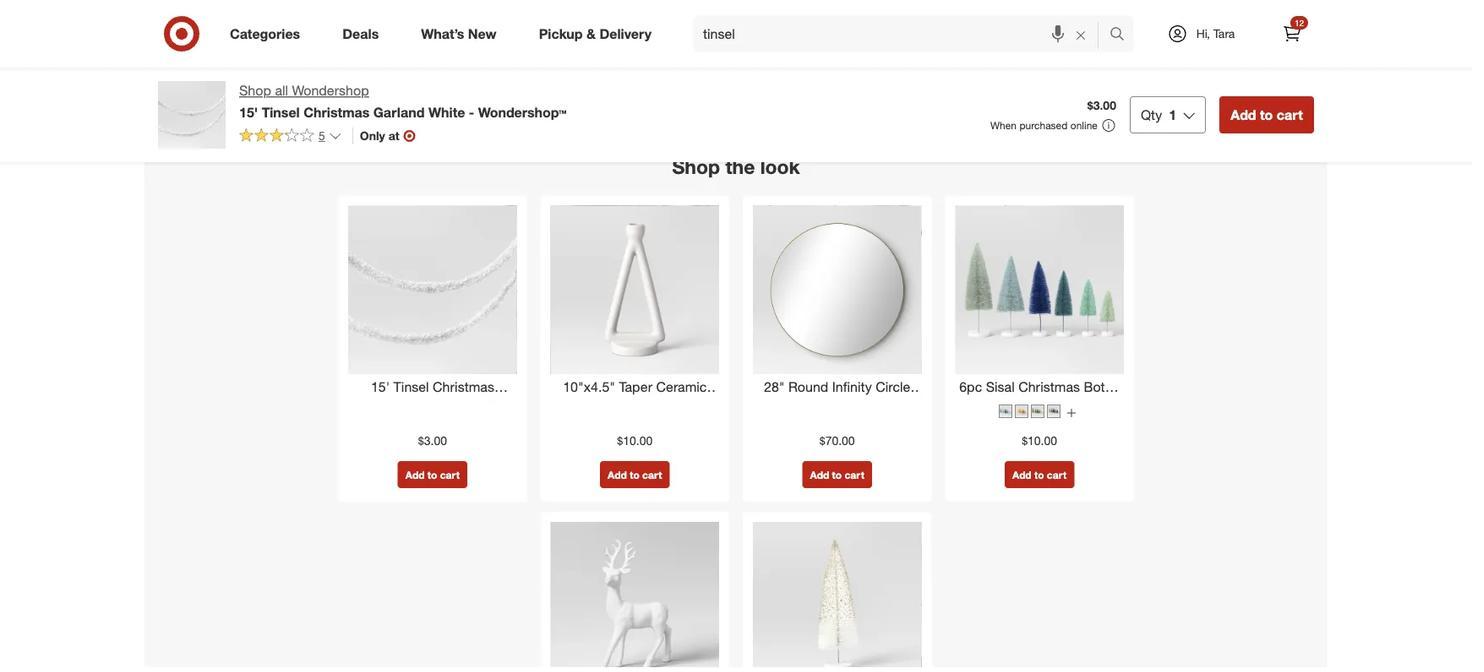 Task type: vqa. For each thing, say whether or not it's contained in the screenshot.
15' Tinsel Christmas Garland White - Wondershop™ image
yes



Task type: locate. For each thing, give the bounding box(es) containing it.
shop up '15''
[[239, 82, 271, 99]]

shop inside the shop all wondershop 15' tinsel christmas garland white - wondershop™
[[239, 82, 271, 99]]

brass
[[800, 398, 834, 415]]

shop
[[239, 82, 271, 99], [672, 154, 720, 178]]

round
[[789, 379, 828, 395]]

0 horizontal spatial -
[[469, 104, 474, 120]]

delivery
[[599, 25, 652, 42]]

search
[[1102, 27, 1143, 44]]

1 vertical spatial -
[[838, 398, 843, 415]]

wondershop
[[292, 82, 369, 99]]

15'
[[239, 104, 258, 120]]

what's new
[[421, 25, 497, 42]]

categories link
[[215, 15, 321, 52]]

hi, tara
[[1196, 26, 1235, 41]]

the
[[725, 154, 755, 178]]

15' tinsel christmas garland white - wondershop™ image
[[348, 206, 517, 374], [348, 206, 517, 374]]

0 vertical spatial -
[[469, 104, 474, 120]]

$3.00
[[1087, 98, 1116, 113], [418, 433, 447, 448]]

-
[[469, 104, 474, 120], [838, 398, 843, 415]]

shop for shop all wondershop 15' tinsel christmas garland white - wondershop™
[[239, 82, 271, 99]]

1 horizontal spatial -
[[838, 398, 843, 415]]

$70.00
[[819, 433, 855, 448]]

threshold™
[[847, 398, 914, 415]]

mirror
[[760, 398, 796, 415]]

all
[[275, 82, 288, 99]]

1 horizontal spatial shop
[[672, 154, 720, 178]]

$10.00
[[617, 433, 653, 448], [1022, 433, 1057, 448]]

1 vertical spatial $3.00
[[418, 433, 447, 448]]

add to cart button
[[168, 0, 238, 23], [685, 0, 755, 23], [858, 0, 927, 23], [1030, 0, 1100, 23], [1220, 96, 1314, 134], [398, 462, 467, 489], [600, 462, 670, 489], [802, 462, 872, 489], [1005, 462, 1074, 489]]

12" glittered sisal christmas bottle brush tree - wondershop™ white image
[[753, 522, 921, 668], [753, 522, 921, 668]]

28"
[[764, 379, 785, 395]]

1 vertical spatial shop
[[672, 154, 720, 178]]

shop the look
[[672, 154, 800, 178]]

1 $10.00 from the left
[[617, 433, 653, 448]]

cart
[[210, 3, 230, 15], [728, 3, 747, 15], [900, 3, 920, 15], [1072, 3, 1092, 15], [1277, 106, 1303, 123], [440, 469, 460, 481], [642, 469, 662, 481], [845, 469, 864, 481], [1047, 469, 1067, 481]]

search button
[[1102, 15, 1143, 56]]

to
[[198, 3, 208, 15], [715, 3, 725, 15], [887, 3, 897, 15], [1060, 3, 1070, 15], [1260, 106, 1273, 123], [427, 469, 437, 481], [630, 469, 639, 481], [832, 469, 842, 481], [1034, 469, 1044, 481]]

add to cart
[[176, 3, 230, 15], [693, 3, 747, 15], [865, 3, 920, 15], [1038, 3, 1092, 15], [1231, 106, 1303, 123], [405, 469, 460, 481], [608, 469, 662, 481], [810, 469, 864, 481], [1012, 469, 1067, 481]]

1 horizontal spatial $10.00
[[1022, 433, 1057, 448]]

What can we help you find? suggestions appear below search field
[[693, 15, 1114, 52]]

12.5" metallic plastic standing deer animal christmas figurine - wondershop™ white image
[[551, 522, 719, 668], [551, 522, 719, 668]]

garland
[[373, 104, 425, 120]]

0 horizontal spatial shop
[[239, 82, 271, 99]]

0 horizontal spatial $3.00
[[418, 433, 447, 448]]

when
[[990, 119, 1017, 132]]

0 vertical spatial shop
[[239, 82, 271, 99]]

1 horizontal spatial $3.00
[[1087, 98, 1116, 113]]

0 horizontal spatial $10.00
[[617, 433, 653, 448]]

add
[[176, 3, 195, 15], [693, 3, 712, 15], [865, 3, 885, 15], [1038, 3, 1057, 15], [1231, 106, 1256, 123], [405, 469, 425, 481], [608, 469, 627, 481], [810, 469, 829, 481], [1012, 469, 1032, 481]]

shop left the the
[[672, 154, 720, 178]]

28" round infinity circle mirror brass - threshold™ image
[[753, 206, 921, 374], [753, 206, 921, 374]]

- right 'white'
[[469, 104, 474, 120]]

assorted green image
[[1031, 405, 1045, 418]]

6pc sisal christmas bottle brush tree set - wondershop™ image
[[955, 206, 1124, 374], [955, 206, 1124, 374]]

- inside the shop all wondershop 15' tinsel christmas garland white - wondershop™
[[469, 104, 474, 120]]

- down infinity
[[838, 398, 843, 415]]

tara
[[1213, 26, 1235, 41]]

10"x4.5" taper ceramic tree christmas sculpture candle holder white - wondershop™ image
[[551, 206, 719, 374], [551, 206, 719, 374]]

what's new link
[[407, 15, 518, 52]]

pickup & delivery link
[[524, 15, 673, 52]]



Task type: describe. For each thing, give the bounding box(es) containing it.
shop for shop the look
[[672, 154, 720, 178]]

purchased
[[1019, 119, 1068, 132]]

shop all wondershop 15' tinsel christmas garland white - wondershop™
[[239, 82, 567, 120]]

image of 15' tinsel christmas garland white - wondershop™ image
[[158, 81, 226, 149]]

- inside 28" round infinity circle mirror brass - threshold™
[[838, 398, 843, 415]]

deals
[[342, 25, 379, 42]]

qty
[[1141, 106, 1162, 123]]

hi,
[[1196, 26, 1210, 41]]

white
[[428, 104, 465, 120]]

2 $10.00 from the left
[[1022, 433, 1057, 448]]

wondershop™
[[478, 104, 567, 120]]

at
[[389, 128, 399, 143]]

pickup
[[539, 25, 583, 42]]

assorted neutral image
[[1047, 405, 1061, 418]]

12
[[1295, 17, 1304, 28]]

look
[[760, 154, 800, 178]]

0 vertical spatial $3.00
[[1087, 98, 1116, 113]]

pickup & delivery
[[539, 25, 652, 42]]

assorted blue image
[[999, 405, 1012, 418]]

deals link
[[328, 15, 400, 52]]

2 more colors image
[[1067, 408, 1077, 419]]

new
[[468, 25, 497, 42]]

infinity
[[832, 379, 872, 395]]

assorted brown image
[[1015, 405, 1029, 418]]

only
[[360, 128, 385, 143]]

circle
[[876, 379, 910, 395]]

1
[[1169, 106, 1176, 123]]

categories
[[230, 25, 300, 42]]

when purchased online
[[990, 119, 1098, 132]]

5 link
[[239, 127, 342, 147]]

28" round infinity circle mirror brass - threshold™
[[760, 379, 914, 415]]

qty 1
[[1141, 106, 1176, 123]]

5
[[319, 128, 325, 143]]

12 link
[[1273, 15, 1311, 52]]

tinsel
[[262, 104, 300, 120]]

&
[[586, 25, 596, 42]]

online
[[1070, 119, 1098, 132]]

only at
[[360, 128, 399, 143]]

what's
[[421, 25, 464, 42]]

christmas
[[303, 104, 370, 120]]



